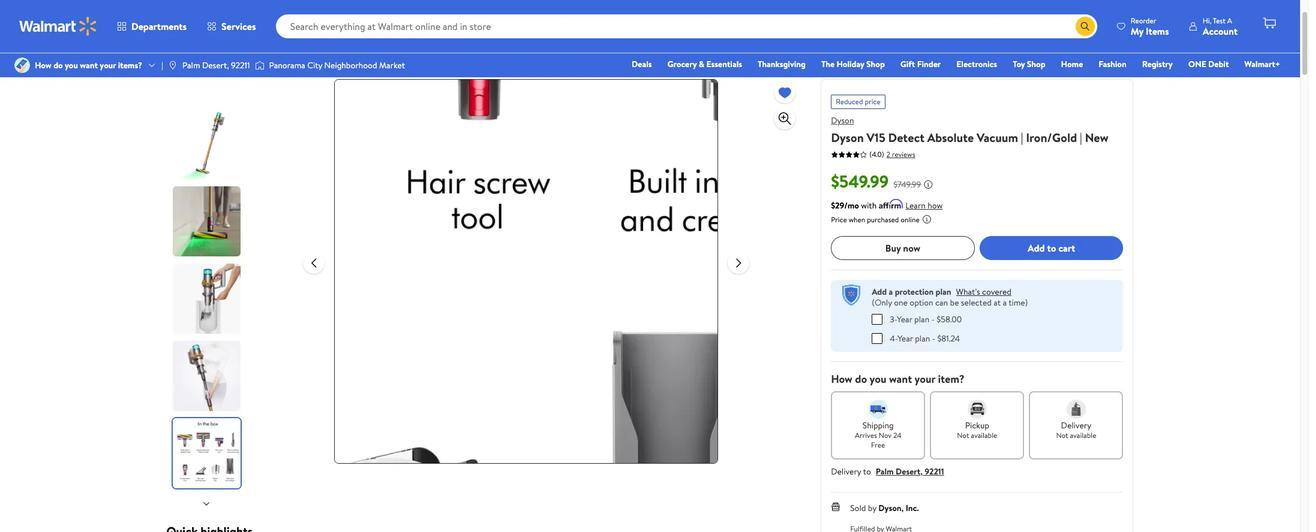 Task type: locate. For each thing, give the bounding box(es) containing it.
0 vertical spatial add
[[1028, 242, 1045, 255]]

available down intent image for delivery
[[1070, 431, 1097, 441]]

desert, down services dropdown button
[[202, 59, 229, 71]]

pickup not available
[[957, 420, 998, 441]]

palm
[[182, 59, 200, 71], [876, 466, 894, 478]]

1 horizontal spatial add
[[1028, 242, 1045, 255]]

you down walmart "image"
[[65, 59, 78, 71]]

shop right holiday
[[867, 58, 885, 70]]

you
[[65, 59, 78, 71], [870, 372, 887, 387]]

add inside add a protection plan what's covered (only one option can be selected at a time)
[[872, 286, 887, 298]]

walmart+ link
[[1240, 58, 1286, 71]]

 image
[[14, 58, 30, 73], [168, 61, 178, 70]]

1 horizontal spatial not
[[1057, 431, 1069, 441]]

desert, up the inc.
[[896, 466, 923, 478]]

a left 'one'
[[889, 286, 893, 298]]

$81.24
[[938, 333, 960, 345]]

4-Year plan - $81.24 checkbox
[[872, 333, 883, 344]]

0 horizontal spatial  image
[[14, 58, 30, 73]]

0 vertical spatial how
[[35, 59, 52, 71]]

1 vertical spatial desert,
[[896, 466, 923, 478]]

1 horizontal spatial a
[[1003, 297, 1007, 309]]

iron/gold
[[1026, 130, 1077, 146]]

1 horizontal spatial your
[[915, 372, 936, 387]]

your left items?
[[100, 59, 116, 71]]

hi, test a account
[[1203, 15, 1238, 38]]

0 vertical spatial year
[[897, 314, 913, 326]]

add inside button
[[1028, 242, 1045, 255]]

0 horizontal spatial desert,
[[202, 59, 229, 71]]

buy now button
[[831, 236, 975, 260]]

delivery up "sold"
[[831, 466, 862, 478]]

appliances / vacuums, steamers & floor care / stick vacuums
[[202, 7, 437, 19]]

2 available from the left
[[1070, 431, 1097, 441]]

0 vertical spatial you
[[65, 59, 78, 71]]

fashion
[[1099, 58, 1127, 70]]

 image down walmart "image"
[[14, 58, 30, 73]]

available for delivery
[[1070, 431, 1097, 441]]

1 not from the left
[[957, 431, 970, 441]]

reduced price
[[836, 97, 881, 107]]

1 horizontal spatial palm
[[876, 466, 894, 478]]

/ right care
[[377, 7, 380, 19]]

add a protection plan what's covered (only one option can be selected at a time)
[[872, 286, 1028, 309]]

/
[[246, 7, 249, 19], [377, 7, 380, 19]]

0 horizontal spatial to
[[863, 466, 871, 478]]

detect
[[889, 130, 925, 146]]

stick
[[385, 7, 403, 19]]

toy
[[1013, 58, 1025, 70]]

previous media item image
[[307, 256, 321, 270]]

panorama
[[269, 59, 305, 71]]

a right at
[[1003, 297, 1007, 309]]

year for 4-
[[898, 333, 913, 345]]

1 available from the left
[[971, 431, 998, 441]]

intent image for delivery image
[[1067, 400, 1086, 419]]

92211
[[231, 59, 250, 71], [925, 466, 944, 478]]

1 horizontal spatial want
[[889, 372, 912, 387]]

dyson v15 detect absolute vacuum | iron/gold | new - image 2 of 7 image
[[173, 187, 243, 257]]

fashion link
[[1094, 58, 1132, 71]]

1 horizontal spatial /
[[377, 7, 380, 19]]

- left $81.24
[[932, 333, 936, 345]]

electronics link
[[951, 58, 1003, 71]]

city
[[307, 59, 322, 71]]

purchased
[[867, 215, 899, 225]]

year for 3-
[[897, 314, 913, 326]]

1 horizontal spatial do
[[855, 372, 867, 387]]

what's
[[956, 286, 980, 298]]

1 vertical spatial 92211
[[925, 466, 944, 478]]

0 vertical spatial your
[[100, 59, 116, 71]]

0 vertical spatial 92211
[[231, 59, 250, 71]]

one debit
[[1189, 58, 1229, 70]]

1 vertical spatial -
[[932, 333, 936, 345]]

to for delivery
[[863, 466, 871, 478]]

floor
[[334, 7, 353, 19]]

to down arrives
[[863, 466, 871, 478]]

plan for $58.00
[[915, 314, 930, 326]]

available down intent image for pickup
[[971, 431, 998, 441]]

add left cart
[[1028, 242, 1045, 255]]

0 horizontal spatial palm
[[182, 59, 200, 71]]

1 vertical spatial your
[[915, 372, 936, 387]]

how for how do you want your items?
[[35, 59, 52, 71]]

1 vertical spatial &
[[699, 58, 705, 70]]

1 vertical spatial year
[[898, 333, 913, 345]]

1 horizontal spatial shop
[[1027, 58, 1046, 70]]

0 horizontal spatial add
[[872, 286, 887, 298]]

1 vertical spatial want
[[889, 372, 912, 387]]

- left $58.00
[[932, 314, 935, 326]]

test
[[1213, 15, 1226, 26]]

not down intent image for pickup
[[957, 431, 970, 441]]

0 vertical spatial -
[[932, 314, 935, 326]]

1 vertical spatial you
[[870, 372, 887, 387]]

0 horizontal spatial &
[[326, 7, 332, 19]]

dyson link
[[831, 115, 854, 127]]

& left floor at top left
[[326, 7, 332, 19]]

dyson down 'dyson' link
[[831, 130, 864, 146]]

0 vertical spatial &
[[326, 7, 332, 19]]

1 vertical spatial plan
[[915, 314, 930, 326]]

/ up services
[[246, 7, 249, 19]]

your left item?
[[915, 372, 936, 387]]

shop inside "link"
[[867, 58, 885, 70]]

0 vertical spatial plan
[[936, 286, 952, 298]]

not down intent image for delivery
[[1057, 431, 1069, 441]]

1 horizontal spatial available
[[1070, 431, 1097, 441]]

shop
[[867, 58, 885, 70], [1027, 58, 1046, 70]]

zoom image modal image
[[778, 112, 792, 126]]

1 / from the left
[[246, 7, 249, 19]]

0 vertical spatial delivery
[[1061, 420, 1092, 432]]

available inside the delivery not available
[[1070, 431, 1097, 441]]

1 vertical spatial how
[[831, 372, 853, 387]]

online
[[901, 215, 920, 225]]

gift
[[901, 58, 915, 70]]

2 vertical spatial plan
[[915, 333, 930, 345]]

delivery inside the delivery not available
[[1061, 420, 1092, 432]]

& right grocery
[[699, 58, 705, 70]]

3-Year plan - $58.00 checkbox
[[872, 314, 883, 325]]

the holiday shop
[[822, 58, 885, 70]]

steamers
[[290, 7, 324, 19]]

how
[[928, 200, 943, 212]]

the holiday shop link
[[816, 58, 891, 71]]

add to cart button
[[980, 236, 1124, 260]]

be
[[950, 297, 959, 309]]

want down 4-
[[889, 372, 912, 387]]

arrives
[[855, 431, 877, 441]]

year
[[897, 314, 913, 326], [898, 333, 913, 345]]

to left cart
[[1048, 242, 1057, 255]]

dyson v15 detect absolute vacuum | iron/gold | new - image 3 of 7 image
[[173, 264, 243, 334]]

not inside "pickup not available"
[[957, 431, 970, 441]]

add for add to cart
[[1028, 242, 1045, 255]]

covered
[[982, 286, 1012, 298]]

delivery down intent image for delivery
[[1061, 420, 1092, 432]]

1 shop from the left
[[867, 58, 885, 70]]

0 horizontal spatial shop
[[867, 58, 885, 70]]

to
[[1048, 242, 1057, 255], [863, 466, 871, 478]]

| left new
[[1080, 130, 1082, 146]]

plan
[[936, 286, 952, 298], [915, 314, 930, 326], [915, 333, 930, 345]]

plan down 3-year plan - $58.00
[[915, 333, 930, 345]]

0 horizontal spatial 92211
[[231, 59, 250, 71]]

add left 'one'
[[872, 286, 887, 298]]

not for delivery
[[1057, 431, 1069, 441]]

0 horizontal spatial how
[[35, 59, 52, 71]]

 image down "departments"
[[168, 61, 178, 70]]

1 horizontal spatial &
[[699, 58, 705, 70]]

services
[[222, 20, 256, 33]]

1 vertical spatial dyson
[[831, 130, 864, 146]]

1 horizontal spatial to
[[1048, 242, 1057, 255]]

1 horizontal spatial  image
[[168, 61, 178, 70]]

want left items?
[[80, 59, 98, 71]]

0 horizontal spatial you
[[65, 59, 78, 71]]

2 not from the left
[[1057, 431, 1069, 441]]

2 dyson from the top
[[831, 130, 864, 146]]

1 vertical spatial do
[[855, 372, 867, 387]]

do down walmart "image"
[[54, 59, 63, 71]]

plan inside add a protection plan what's covered (only one option can be selected at a time)
[[936, 286, 952, 298]]

1 vertical spatial to
[[863, 466, 871, 478]]

reviews
[[892, 149, 916, 159]]

add
[[1028, 242, 1045, 255], [872, 286, 887, 298]]

year down 3-year plan - $58.00
[[898, 333, 913, 345]]

0 vertical spatial want
[[80, 59, 98, 71]]

dyson,
[[879, 503, 904, 515]]

1 vertical spatial add
[[872, 286, 887, 298]]

registry link
[[1137, 58, 1179, 71]]

0 vertical spatial palm
[[182, 59, 200, 71]]

| right vacuum
[[1021, 130, 1024, 146]]

0 vertical spatial to
[[1048, 242, 1057, 255]]

can
[[936, 297, 948, 309]]

0 vertical spatial do
[[54, 59, 63, 71]]

1 horizontal spatial delivery
[[1061, 420, 1092, 432]]

palm down free
[[876, 466, 894, 478]]

1 horizontal spatial 92211
[[925, 466, 944, 478]]

dyson v15 detect absolute vacuum | iron/gold | new - image 5 of 7 image
[[173, 419, 243, 489]]

vacuums,
[[254, 7, 288, 19]]

1 horizontal spatial desert,
[[896, 466, 923, 478]]

0 horizontal spatial delivery
[[831, 466, 862, 478]]

not inside the delivery not available
[[1057, 431, 1069, 441]]

dyson down reduced
[[831, 115, 854, 127]]

want for item?
[[889, 372, 912, 387]]

pickup
[[965, 420, 990, 432]]

price
[[865, 97, 881, 107]]

items
[[1146, 24, 1170, 38]]

do up shipping
[[855, 372, 867, 387]]

how do you want your item?
[[831, 372, 965, 387]]

you up intent image for shipping
[[870, 372, 887, 387]]

year down 'one'
[[897, 314, 913, 326]]

3-year plan - $58.00
[[890, 314, 962, 326]]

$58.00
[[937, 314, 962, 326]]

0 horizontal spatial not
[[957, 431, 970, 441]]

| right items?
[[161, 59, 163, 71]]

grocery & essentials link
[[662, 58, 748, 71]]

debit
[[1209, 58, 1229, 70]]

-
[[932, 314, 935, 326], [932, 333, 936, 345]]

to inside button
[[1048, 242, 1057, 255]]

1 vertical spatial delivery
[[831, 466, 862, 478]]

sold by dyson, inc.
[[851, 503, 919, 515]]

0 horizontal spatial do
[[54, 59, 63, 71]]

palm down "departments"
[[182, 59, 200, 71]]

1 horizontal spatial you
[[870, 372, 887, 387]]

dyson
[[831, 115, 854, 127], [831, 130, 864, 146]]

intent image for shipping image
[[869, 400, 888, 419]]

0 horizontal spatial your
[[100, 59, 116, 71]]

0 vertical spatial desert,
[[202, 59, 229, 71]]

electronics
[[957, 58, 998, 70]]

0 vertical spatial dyson
[[831, 115, 854, 127]]

0 horizontal spatial want
[[80, 59, 98, 71]]

 image
[[255, 59, 264, 71]]

0 horizontal spatial available
[[971, 431, 998, 441]]

- for $58.00
[[932, 314, 935, 326]]

you for how do you want your items?
[[65, 59, 78, 71]]

 image for how
[[14, 58, 30, 73]]

1 horizontal spatial how
[[831, 372, 853, 387]]

available
[[971, 431, 998, 441], [1070, 431, 1097, 441]]

v15
[[867, 130, 886, 146]]

shop right toy
[[1027, 58, 1046, 70]]

0 horizontal spatial /
[[246, 7, 249, 19]]

plan down option
[[915, 314, 930, 326]]

plan right option
[[936, 286, 952, 298]]

available inside "pickup not available"
[[971, 431, 998, 441]]



Task type: describe. For each thing, give the bounding box(es) containing it.
cart
[[1059, 242, 1076, 255]]

services button
[[197, 12, 266, 41]]

learn how
[[906, 200, 943, 212]]

reorder
[[1131, 15, 1157, 26]]

(only
[[872, 297, 892, 309]]

care
[[355, 7, 372, 19]]

deals link
[[627, 58, 657, 71]]

2 shop from the left
[[1027, 58, 1046, 70]]

absolute
[[928, 130, 974, 146]]

protection
[[895, 286, 934, 298]]

0 horizontal spatial a
[[889, 286, 893, 298]]

remove from favorites list, dyson v15 detect absolute vacuum | iron/gold | new image
[[778, 85, 792, 100]]

2 reviews link
[[884, 149, 916, 159]]

thanksgiving
[[758, 58, 806, 70]]

not for pickup
[[957, 431, 970, 441]]

walmart image
[[19, 17, 97, 36]]

2 horizontal spatial |
[[1080, 130, 1082, 146]]

Walmart Site-Wide search field
[[276, 14, 1098, 38]]

departments
[[131, 20, 187, 33]]

stick vacuums link
[[385, 7, 437, 19]]

grocery
[[668, 58, 697, 70]]

item?
[[938, 372, 965, 387]]

finder
[[917, 58, 941, 70]]

buy now
[[886, 242, 921, 255]]

learn how button
[[906, 200, 943, 212]]

vacuums, steamers & floor care link
[[254, 7, 372, 19]]

1 horizontal spatial |
[[1021, 130, 1024, 146]]

how for how do you want your item?
[[831, 372, 853, 387]]

you for how do you want your item?
[[870, 372, 887, 387]]

when
[[849, 215, 866, 225]]

3-
[[890, 314, 897, 326]]

appliances
[[202, 7, 241, 19]]

learn more about strikethrough prices image
[[924, 180, 933, 190]]

4-
[[890, 333, 898, 345]]

2
[[887, 149, 891, 159]]

gift finder
[[901, 58, 941, 70]]

free
[[871, 440, 885, 450]]

essentials
[[707, 58, 742, 70]]

one
[[894, 297, 908, 309]]

Search search field
[[276, 14, 1098, 38]]

the
[[822, 58, 835, 70]]

 image for palm
[[168, 61, 178, 70]]

cart contains 0 items total amount $0.00 image
[[1263, 16, 1277, 31]]

selected
[[961, 297, 992, 309]]

$29/mo
[[831, 200, 859, 212]]

toy shop link
[[1008, 58, 1051, 71]]

want for items?
[[80, 59, 98, 71]]

0 horizontal spatial |
[[161, 59, 163, 71]]

ad disclaimer and feedback for skylinedisplayad image
[[1124, 42, 1134, 52]]

time)
[[1009, 297, 1028, 309]]

dyson v15 detect absolute vacuum | iron/gold | new - image 4 of 7 image
[[173, 341, 243, 412]]

neighborhood
[[324, 59, 377, 71]]

wpp logo image
[[841, 285, 863, 307]]

account
[[1203, 24, 1238, 38]]

home link
[[1056, 58, 1089, 71]]

shipping arrives nov 24 free
[[855, 420, 902, 450]]

one debit link
[[1183, 58, 1235, 71]]

vacuum
[[977, 130, 1018, 146]]

do for how do you want your items?
[[54, 59, 63, 71]]

24
[[894, 431, 902, 441]]

1 vertical spatial palm
[[876, 466, 894, 478]]

my
[[1131, 24, 1144, 38]]

palm desert, 92211
[[182, 59, 250, 71]]

price when purchased online
[[831, 215, 920, 225]]

nov
[[879, 431, 892, 441]]

your for items?
[[100, 59, 116, 71]]

toy shop
[[1013, 58, 1046, 70]]

shipping
[[863, 420, 894, 432]]

thanksgiving link
[[753, 58, 811, 71]]

available for pickup
[[971, 431, 998, 441]]

4-year plan - $81.24
[[890, 333, 960, 345]]

legal information image
[[922, 215, 932, 224]]

vacuums
[[405, 7, 437, 19]]

hi,
[[1203, 15, 1212, 26]]

$549.99
[[831, 170, 889, 193]]

sold
[[851, 503, 866, 515]]

affirm image
[[879, 199, 903, 209]]

with
[[861, 200, 877, 212]]

price
[[831, 215, 847, 225]]

(4.0)
[[870, 149, 884, 160]]

your for item?
[[915, 372, 936, 387]]

reduced
[[836, 97, 863, 107]]

what's covered button
[[956, 286, 1012, 298]]

dyson v15 detect absolute vacuum | iron/gold | new - image 1 of 7 image
[[173, 109, 243, 179]]

delivery for to
[[831, 466, 862, 478]]

1 dyson from the top
[[831, 115, 854, 127]]

deals
[[632, 58, 652, 70]]

one
[[1189, 58, 1207, 70]]

inc.
[[906, 503, 919, 515]]

add for add a protection plan what's covered (only one option can be selected at a time)
[[872, 286, 887, 298]]

appliances link
[[202, 7, 241, 19]]

market
[[379, 59, 405, 71]]

items?
[[118, 59, 142, 71]]

plan for $81.24
[[915, 333, 930, 345]]

holiday
[[837, 58, 865, 70]]

dyson dyson v15 detect absolute vacuum | iron/gold | new
[[831, 115, 1109, 146]]

at
[[994, 297, 1001, 309]]

now
[[903, 242, 921, 255]]

option
[[910, 297, 934, 309]]

next image image
[[202, 500, 211, 509]]

next media item image
[[732, 256, 746, 270]]

add to cart
[[1028, 242, 1076, 255]]

search icon image
[[1081, 22, 1090, 31]]

- for $81.24
[[932, 333, 936, 345]]

a
[[1228, 15, 1233, 26]]

panorama city neighborhood market
[[269, 59, 405, 71]]

departments button
[[107, 12, 197, 41]]

to for add
[[1048, 242, 1057, 255]]

$749.99
[[894, 179, 921, 191]]

delivery to palm desert, 92211
[[831, 466, 944, 478]]

palm desert, 92211 button
[[876, 466, 944, 478]]

intent image for pickup image
[[968, 400, 987, 419]]

do for how do you want your item?
[[855, 372, 867, 387]]

2 / from the left
[[377, 7, 380, 19]]

delivery for not
[[1061, 420, 1092, 432]]

$29/mo with
[[831, 200, 877, 212]]



Task type: vqa. For each thing, say whether or not it's contained in the screenshot.
Remove from Favorites list, Dyson V15 Detect Absolute Vacuum | Iron/Gold | New icon
yes



